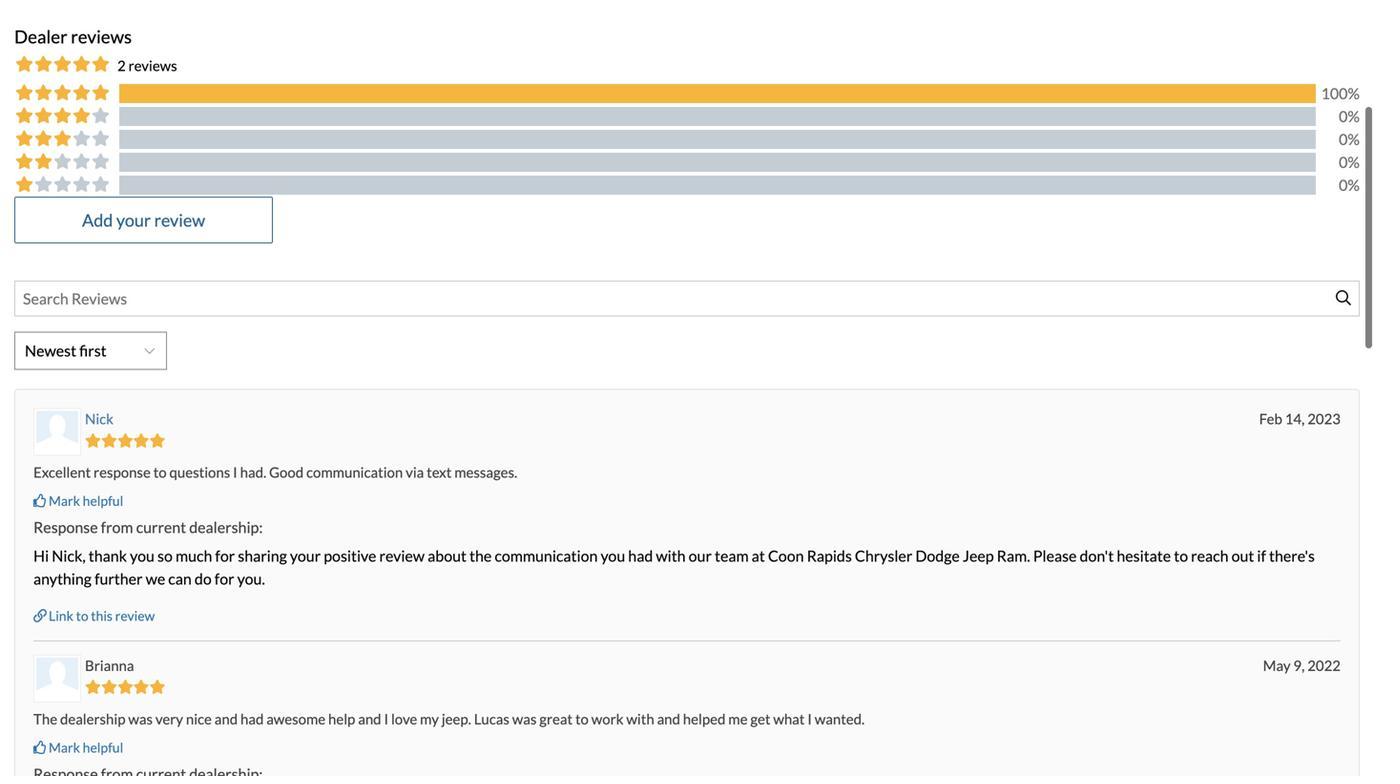 Task type: describe. For each thing, give the bounding box(es) containing it.
1 horizontal spatial i
[[384, 710, 389, 727]]

2 0% from the top
[[1340, 130, 1360, 148]]

nice
[[186, 710, 212, 727]]

9,
[[1294, 657, 1305, 674]]

excellent
[[33, 463, 91, 481]]

3 0% from the top
[[1340, 153, 1360, 171]]

from
[[101, 518, 133, 536]]

had inside hi nick, thank you so much for sharing your positive review about the communication you had with our team at coon rapids chrysler dodge jeep ram. please don't hesitate to reach out if there's anything further we can do for you.
[[628, 546, 653, 565]]

mark for the
[[49, 739, 80, 755]]

hi
[[33, 546, 49, 565]]

do
[[195, 569, 212, 588]]

thumbs up image for the dealership was very nice and had awesome help and i love my jeep. lucas was great to work with and helped me get what i wanted.
[[33, 741, 47, 754]]

2022
[[1308, 657, 1341, 674]]

the
[[33, 710, 57, 727]]

great
[[540, 710, 573, 727]]

feb
[[1260, 410, 1283, 427]]

further
[[95, 569, 143, 588]]

2023
[[1308, 410, 1341, 427]]

mark helpful for response
[[49, 493, 123, 509]]

via
[[406, 463, 424, 481]]

out
[[1232, 546, 1255, 565]]

dealership
[[60, 710, 126, 727]]

thumbs up image for excellent response to questions i had.  good communication via text messages.
[[33, 494, 47, 508]]

feb 14, 2023
[[1260, 410, 1341, 427]]

add your review
[[82, 209, 205, 230]]

0 vertical spatial review
[[154, 209, 205, 230]]

at
[[752, 546, 765, 565]]

0 horizontal spatial communication
[[306, 463, 403, 481]]

0 horizontal spatial had
[[241, 710, 264, 727]]

helpful for response
[[83, 493, 123, 509]]

we
[[146, 569, 165, 588]]

chevron down image
[[145, 345, 155, 356]]

1 you from the left
[[130, 546, 155, 565]]

chrysler
[[855, 546, 913, 565]]

if
[[1258, 546, 1267, 565]]

1 vertical spatial for
[[215, 569, 234, 588]]

rapids
[[807, 546, 852, 565]]

very
[[156, 710, 183, 727]]

messages.
[[455, 463, 518, 481]]

link to this review button
[[33, 606, 155, 625]]

reviews for dealer reviews
[[71, 26, 132, 47]]

text
[[427, 463, 452, 481]]

the dealership was very nice and had awesome help and i love my jeep. lucas was great to work with and helped me get what i wanted.
[[33, 710, 865, 727]]

dealership:
[[189, 518, 263, 536]]

reach
[[1192, 546, 1229, 565]]

love
[[391, 710, 417, 727]]

you.
[[237, 569, 265, 588]]

don't
[[1080, 546, 1114, 565]]

dealer
[[14, 26, 67, 47]]

2 star image from the left
[[117, 433, 133, 448]]

help
[[328, 710, 355, 727]]

1 vertical spatial with
[[627, 710, 655, 727]]

response
[[33, 518, 98, 536]]

nick link
[[85, 410, 114, 427]]

review inside hi nick, thank you so much for sharing your positive review about the communication you had with our team at coon rapids chrysler dodge jeep ram. please don't hesitate to reach out if there's anything further we can do for you.
[[380, 546, 425, 565]]

to right response
[[153, 463, 167, 481]]

wanted.
[[815, 710, 865, 727]]

1 and from the left
[[215, 710, 238, 727]]

search image
[[1337, 290, 1352, 305]]

response
[[94, 463, 151, 481]]

review inside 'button'
[[115, 607, 155, 624]]

Search Reviews field
[[14, 281, 1360, 316]]

jeep
[[963, 546, 994, 565]]

my
[[420, 710, 439, 727]]

hi nick, thank you so much for sharing your positive review about the communication you had with our team at coon rapids chrysler dodge jeep ram. please don't hesitate to reach out if there's anything further we can do for you.
[[33, 546, 1316, 588]]



Task type: vqa. For each thing, say whether or not it's contained in the screenshot.
Sales Reviews (77)
no



Task type: locate. For each thing, give the bounding box(es) containing it.
1 horizontal spatial your
[[290, 546, 321, 565]]

1 mark helpful button from the top
[[33, 491, 123, 510]]

0 vertical spatial communication
[[306, 463, 403, 481]]

communication left via
[[306, 463, 403, 481]]

for right do
[[215, 569, 234, 588]]

1 horizontal spatial had
[[628, 546, 653, 565]]

brianna
[[85, 657, 134, 674]]

star image down nick link
[[101, 433, 117, 448]]

was left very
[[128, 710, 153, 727]]

1 helpful from the top
[[83, 493, 123, 509]]

dodge
[[916, 546, 960, 565]]

thumbs up image down the
[[33, 741, 47, 754]]

mark helpful down dealership
[[49, 739, 123, 755]]

this
[[91, 607, 113, 624]]

team
[[715, 546, 749, 565]]

and right nice
[[215, 710, 238, 727]]

communication inside hi nick, thank you so much for sharing your positive review about the communication you had with our team at coon rapids chrysler dodge jeep ram. please don't hesitate to reach out if there's anything further we can do for you.
[[495, 546, 598, 565]]

review
[[154, 209, 205, 230], [380, 546, 425, 565], [115, 607, 155, 624]]

2 mark helpful button from the top
[[33, 738, 123, 757]]

2 horizontal spatial i
[[808, 710, 812, 727]]

link to this review
[[49, 607, 155, 624]]

to left reach
[[1175, 546, 1189, 565]]

current
[[136, 518, 186, 536]]

100%
[[1322, 84, 1360, 103]]

i right what
[[808, 710, 812, 727]]

coon
[[768, 546, 804, 565]]

0 vertical spatial mark helpful button
[[33, 491, 123, 510]]

1 vertical spatial mark helpful
[[49, 739, 123, 755]]

to left work
[[576, 710, 589, 727]]

your
[[116, 209, 151, 230], [290, 546, 321, 565]]

1 vertical spatial review
[[380, 546, 425, 565]]

you left our
[[601, 546, 626, 565]]

with left our
[[656, 546, 686, 565]]

may 9, 2022
[[1264, 657, 1341, 674]]

star image up response
[[117, 433, 133, 448]]

communication
[[306, 463, 403, 481], [495, 546, 598, 565]]

to inside hi nick, thank you so much for sharing your positive review about the communication you had with our team at coon rapids chrysler dodge jeep ram. please don't hesitate to reach out if there's anything further we can do for you.
[[1175, 546, 1189, 565]]

1 horizontal spatial and
[[358, 710, 381, 727]]

0 horizontal spatial i
[[233, 463, 237, 481]]

to inside 'button'
[[76, 607, 88, 624]]

mark helpful button for dealership
[[33, 738, 123, 757]]

helpful down dealership
[[83, 739, 123, 755]]

about
[[428, 546, 467, 565]]

2
[[117, 57, 126, 74]]

mark
[[49, 493, 80, 509], [49, 739, 80, 755]]

0 vertical spatial thumbs up image
[[33, 494, 47, 508]]

1 star image from the left
[[101, 433, 117, 448]]

anything
[[33, 569, 92, 588]]

star image
[[85, 433, 101, 448], [133, 433, 149, 448], [149, 433, 166, 448], [85, 680, 101, 694], [101, 680, 117, 694], [117, 680, 133, 694], [133, 680, 149, 694], [149, 680, 166, 694]]

mark helpful up response
[[49, 493, 123, 509]]

add
[[82, 209, 113, 230]]

and right help
[[358, 710, 381, 727]]

thank
[[89, 546, 127, 565]]

was left 'great'
[[512, 710, 537, 727]]

0 horizontal spatial and
[[215, 710, 238, 727]]

for
[[215, 546, 235, 565], [215, 569, 234, 588]]

0 vertical spatial with
[[656, 546, 686, 565]]

helpful
[[83, 493, 123, 509], [83, 739, 123, 755]]

brianna image
[[36, 658, 78, 700]]

1 vertical spatial thumbs up image
[[33, 741, 47, 754]]

0 vertical spatial mark helpful
[[49, 493, 123, 509]]

our
[[689, 546, 712, 565]]

2 horizontal spatial and
[[657, 710, 681, 727]]

0 vertical spatial your
[[116, 209, 151, 230]]

communication right the at bottom left
[[495, 546, 598, 565]]

work
[[592, 710, 624, 727]]

1 was from the left
[[128, 710, 153, 727]]

and left helped on the bottom
[[657, 710, 681, 727]]

may
[[1264, 657, 1291, 674]]

reviews
[[71, 26, 132, 47], [128, 57, 177, 74]]

the
[[470, 546, 492, 565]]

0 horizontal spatial was
[[128, 710, 153, 727]]

1 vertical spatial reviews
[[128, 57, 177, 74]]

1 vertical spatial mark helpful button
[[33, 738, 123, 757]]

for down dealership:
[[215, 546, 235, 565]]

excellent response to questions i had.  good communication via text messages.
[[33, 463, 518, 481]]

was
[[128, 710, 153, 727], [512, 710, 537, 727]]

helped
[[683, 710, 726, 727]]

mark helpful for dealership
[[49, 739, 123, 755]]

thumbs up image
[[33, 494, 47, 508], [33, 741, 47, 754]]

link
[[49, 607, 73, 624]]

1 vertical spatial communication
[[495, 546, 598, 565]]

nick
[[85, 410, 114, 427]]

mark helpful
[[49, 493, 123, 509], [49, 739, 123, 755]]

0 vertical spatial for
[[215, 546, 235, 565]]

2 vertical spatial review
[[115, 607, 155, 624]]

review left about
[[380, 546, 425, 565]]

please
[[1034, 546, 1077, 565]]

1 horizontal spatial you
[[601, 546, 626, 565]]

much
[[176, 546, 212, 565]]

review right the add
[[154, 209, 205, 230]]

1 mark helpful from the top
[[49, 493, 123, 509]]

nick image
[[36, 411, 78, 453]]

14,
[[1286, 410, 1305, 427]]

1 mark from the top
[[49, 493, 80, 509]]

0 vertical spatial had
[[628, 546, 653, 565]]

reviews up 2
[[71, 26, 132, 47]]

0 horizontal spatial your
[[116, 209, 151, 230]]

had
[[628, 546, 653, 565], [241, 710, 264, 727]]

1 0% from the top
[[1340, 107, 1360, 125]]

sharing
[[238, 546, 287, 565]]

4 0% from the top
[[1340, 176, 1360, 194]]

your inside hi nick, thank you so much for sharing your positive review about the communication you had with our team at coon rapids chrysler dodge jeep ram. please don't hesitate to reach out if there's anything further we can do for you.
[[290, 546, 321, 565]]

add your review link
[[14, 197, 273, 243]]

2 mark helpful from the top
[[49, 739, 123, 755]]

ram.
[[997, 546, 1031, 565]]

link image
[[33, 609, 47, 623]]

3 and from the left
[[657, 710, 681, 727]]

0 horizontal spatial you
[[130, 546, 155, 565]]

review right this
[[115, 607, 155, 624]]

to left this
[[76, 607, 88, 624]]

thumbs up image down excellent
[[33, 494, 47, 508]]

mark helpful button for response
[[33, 491, 123, 510]]

awesome
[[267, 710, 326, 727]]

mark helpful button up response
[[33, 491, 123, 510]]

2 and from the left
[[358, 710, 381, 727]]

0 horizontal spatial with
[[627, 710, 655, 727]]

with
[[656, 546, 686, 565], [627, 710, 655, 727]]

had.
[[240, 463, 267, 481]]

mark helpful button down dealership
[[33, 738, 123, 757]]

0%
[[1340, 107, 1360, 125], [1340, 130, 1360, 148], [1340, 153, 1360, 171], [1340, 176, 1360, 194]]

your right sharing
[[290, 546, 321, 565]]

with inside hi nick, thank you so much for sharing your positive review about the communication you had with our team at coon rapids chrysler dodge jeep ram. please don't hesitate to reach out if there's anything further we can do for you.
[[656, 546, 686, 565]]

2 mark from the top
[[49, 739, 80, 755]]

0 vertical spatial helpful
[[83, 493, 123, 509]]

me
[[729, 710, 748, 727]]

2 was from the left
[[512, 710, 537, 727]]

had left our
[[628, 546, 653, 565]]

your right the add
[[116, 209, 151, 230]]

positive
[[324, 546, 377, 565]]

with right work
[[627, 710, 655, 727]]

to
[[153, 463, 167, 481], [1175, 546, 1189, 565], [76, 607, 88, 624], [576, 710, 589, 727]]

mark up response
[[49, 493, 80, 509]]

0 vertical spatial reviews
[[71, 26, 132, 47]]

2 helpful from the top
[[83, 739, 123, 755]]

lucas
[[474, 710, 510, 727]]

reviews for 2 reviews
[[128, 57, 177, 74]]

1 horizontal spatial with
[[656, 546, 686, 565]]

had left awesome
[[241, 710, 264, 727]]

helpful for dealership
[[83, 739, 123, 755]]

questions
[[169, 463, 230, 481]]

0 vertical spatial mark
[[49, 493, 80, 509]]

1 vertical spatial helpful
[[83, 739, 123, 755]]

good
[[269, 463, 304, 481]]

i
[[233, 463, 237, 481], [384, 710, 389, 727], [808, 710, 812, 727]]

dealer reviews
[[14, 26, 132, 47]]

reviews right 2
[[128, 57, 177, 74]]

1 vertical spatial mark
[[49, 739, 80, 755]]

2 reviews
[[117, 57, 177, 74]]

1 horizontal spatial communication
[[495, 546, 598, 565]]

there's
[[1270, 546, 1316, 565]]

hesitate
[[1117, 546, 1172, 565]]

i left had.
[[233, 463, 237, 481]]

get
[[751, 710, 771, 727]]

mark down the
[[49, 739, 80, 755]]

1 vertical spatial had
[[241, 710, 264, 727]]

and
[[215, 710, 238, 727], [358, 710, 381, 727], [657, 710, 681, 727]]

1 thumbs up image from the top
[[33, 494, 47, 508]]

response from current dealership:
[[33, 518, 263, 536]]

star image
[[101, 433, 117, 448], [117, 433, 133, 448]]

2 thumbs up image from the top
[[33, 741, 47, 754]]

1 vertical spatial your
[[290, 546, 321, 565]]

can
[[168, 569, 192, 588]]

what
[[774, 710, 805, 727]]

1 horizontal spatial was
[[512, 710, 537, 727]]

helpful up from
[[83, 493, 123, 509]]

jeep.
[[442, 710, 471, 727]]

mark for excellent
[[49, 493, 80, 509]]

you
[[130, 546, 155, 565], [601, 546, 626, 565]]

you left so
[[130, 546, 155, 565]]

mark helpful button
[[33, 491, 123, 510], [33, 738, 123, 757]]

so
[[158, 546, 173, 565]]

nick,
[[52, 546, 86, 565]]

2 you from the left
[[601, 546, 626, 565]]

i left love
[[384, 710, 389, 727]]



